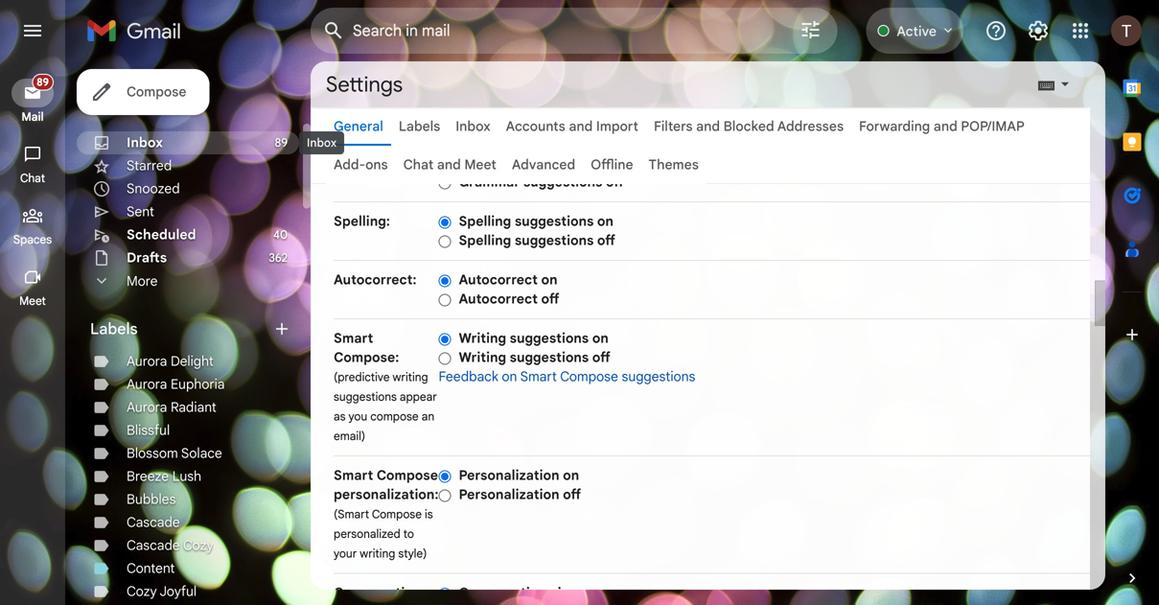 Task type: vqa. For each thing, say whether or not it's contained in the screenshot.
Refresh icon
no



Task type: locate. For each thing, give the bounding box(es) containing it.
0 vertical spatial cozy
[[183, 537, 214, 554]]

chat up spaces heading
[[20, 171, 45, 186]]

off down offline link
[[606, 174, 624, 190]]

3 aurora from the top
[[127, 399, 167, 416]]

2 conversation from the left
[[459, 584, 546, 601]]

89
[[37, 76, 49, 89], [275, 136, 288, 150]]

navigation containing mail
[[0, 61, 67, 605]]

2 autocorrect from the top
[[459, 291, 538, 307]]

your
[[334, 547, 357, 561]]

cozy up joyful
[[183, 537, 214, 554]]

0 vertical spatial cascade
[[127, 514, 180, 531]]

smart for smart compose personalization:
[[334, 467, 373, 484]]

smart down 'writing suggestions off'
[[520, 368, 557, 385]]

Autocorrect off radio
[[439, 293, 451, 307]]

0 vertical spatial personalization
[[459, 467, 560, 484]]

off up feedback on smart compose suggestions link
[[592, 349, 611, 366]]

navigation
[[0, 61, 67, 605]]

pop/imap
[[961, 118, 1025, 135]]

1 vertical spatial cascade
[[127, 537, 180, 554]]

and for filters
[[696, 118, 720, 135]]

1 autocorrect from the top
[[459, 271, 538, 288]]

themes link
[[649, 156, 699, 173]]

blocked
[[724, 118, 774, 135]]

1 vertical spatial personalization
[[459, 486, 560, 503]]

0 vertical spatial smart
[[334, 330, 373, 347]]

labels up chat and meet link
[[399, 118, 440, 135]]

spelling down grammar
[[459, 213, 511, 230]]

on up personalization off
[[563, 467, 579, 484]]

writing up appear
[[393, 370, 428, 385]]

1 vertical spatial spelling
[[459, 232, 511, 249]]

aurora up blissful
[[127, 399, 167, 416]]

and for accounts
[[569, 118, 593, 135]]

cascade
[[127, 514, 180, 531], [127, 537, 180, 554]]

aurora euphoria
[[127, 376, 225, 393]]

inbox link up "chat and meet"
[[456, 118, 491, 135]]

tab list
[[1106, 61, 1159, 536]]

conversation for view
[[459, 584, 546, 601]]

1 writing from the top
[[459, 330, 506, 347]]

breeze lush
[[127, 468, 201, 485]]

0 vertical spatial spelling
[[459, 213, 511, 230]]

drafts link
[[127, 249, 167, 266]]

compose down the gmail "image"
[[127, 83, 186, 100]]

add-ons
[[334, 156, 388, 173]]

1 vertical spatial labels
[[90, 319, 138, 338]]

off
[[606, 174, 624, 190], [597, 232, 616, 249], [541, 291, 559, 307], [592, 349, 611, 366], [563, 486, 581, 503]]

0 vertical spatial writing
[[393, 370, 428, 385]]

cascade down bubbles
[[127, 514, 180, 531]]

aurora euphoria link
[[127, 376, 225, 393]]

smart up personalization:
[[334, 467, 373, 484]]

and up grammar suggestions off option
[[437, 156, 461, 173]]

2 vertical spatial aurora
[[127, 399, 167, 416]]

sent
[[127, 203, 154, 220]]

0 vertical spatial aurora
[[127, 353, 167, 370]]

spelling:
[[334, 213, 390, 230]]

cascade for cascade link
[[127, 514, 180, 531]]

style)
[[398, 547, 427, 561]]

joyful
[[160, 583, 197, 600]]

autocorrect down autocorrect on
[[459, 291, 538, 307]]

aurora for aurora delight
[[127, 353, 167, 370]]

2 personalization from the top
[[459, 486, 560, 503]]

gmail image
[[86, 12, 191, 50]]

more button
[[77, 269, 299, 292]]

accounts and import link
[[506, 118, 639, 135]]

and left import
[[569, 118, 593, 135]]

1 vertical spatial 89
[[275, 136, 288, 150]]

main menu image
[[21, 19, 44, 42]]

1 horizontal spatial inbox
[[307, 136, 337, 150]]

suggestions for grammar suggestions off
[[523, 174, 603, 190]]

0 horizontal spatial chat
[[20, 171, 45, 186]]

inbox for rightmost inbox link
[[456, 118, 491, 135]]

spelling suggestions off
[[459, 232, 616, 249]]

off for writing suggestions off
[[592, 349, 611, 366]]

chat inside heading
[[20, 171, 45, 186]]

is
[[425, 507, 433, 522]]

conversation right conversation view on option
[[459, 584, 546, 601]]

conversation up view:
[[334, 584, 421, 601]]

Spelling suggestions on radio
[[439, 215, 451, 229]]

0 horizontal spatial labels
[[90, 319, 138, 338]]

1 vertical spatial writing
[[360, 547, 395, 561]]

0 horizontal spatial conversation
[[334, 584, 421, 601]]

search in mail image
[[316, 13, 351, 48]]

grammar
[[459, 174, 520, 190]]

labels link
[[399, 118, 440, 135]]

cozy
[[183, 537, 214, 554], [127, 583, 157, 600]]

inbox up "chat and meet"
[[456, 118, 491, 135]]

smart compose: (predictive writing suggestions appear as you compose an email)
[[334, 330, 437, 444]]

0 horizontal spatial 89
[[37, 76, 49, 89]]

off down spelling suggestions on
[[597, 232, 616, 249]]

inbox tooltip
[[299, 122, 344, 164]]

89 up mail heading
[[37, 76, 49, 89]]

as
[[334, 409, 346, 424]]

writing for writing suggestions off
[[459, 349, 506, 366]]

1 horizontal spatial chat
[[403, 156, 434, 173]]

smart inside smart compose: (predictive writing suggestions appear as you compose an email)
[[334, 330, 373, 347]]

on right view
[[583, 584, 600, 601]]

forwarding
[[859, 118, 930, 135]]

(predictive
[[334, 370, 390, 385]]

compose down 'writing suggestions off'
[[560, 368, 618, 385]]

labels for "labels" link
[[399, 118, 440, 135]]

addresses
[[777, 118, 844, 135]]

1 horizontal spatial cozy
[[183, 537, 214, 554]]

writing
[[393, 370, 428, 385], [360, 547, 395, 561]]

grammar suggestions off
[[459, 174, 624, 190]]

1 vertical spatial cozy
[[127, 583, 157, 600]]

0 vertical spatial meet
[[464, 156, 497, 173]]

on
[[597, 213, 614, 230], [541, 271, 558, 288], [592, 330, 609, 347], [502, 368, 517, 385], [563, 467, 579, 484], [583, 584, 600, 601]]

cascade for cascade cozy
[[127, 537, 180, 554]]

inbox
[[456, 118, 491, 135], [127, 134, 163, 151], [307, 136, 337, 150]]

personalization down personalization on
[[459, 486, 560, 503]]

writing up the feedback
[[459, 349, 506, 366]]

Search in mail text field
[[353, 21, 745, 40]]

1 aurora from the top
[[127, 353, 167, 370]]

compose up personalization:
[[377, 467, 438, 484]]

0 vertical spatial 89
[[37, 76, 49, 89]]

starred link
[[127, 157, 172, 174]]

1 vertical spatial writing
[[459, 349, 506, 366]]

lush
[[172, 468, 201, 485]]

suggestions inside smart compose: (predictive writing suggestions appear as you compose an email)
[[334, 390, 397, 404]]

advanced
[[512, 156, 575, 173]]

accounts
[[506, 118, 566, 135]]

autocorrect
[[459, 271, 538, 288], [459, 291, 538, 307]]

autocorrect up autocorrect off
[[459, 271, 538, 288]]

inbox link up starred
[[127, 134, 163, 151]]

aurora delight
[[127, 353, 214, 370]]

cascade cozy link
[[127, 537, 214, 554]]

chat
[[403, 156, 434, 173], [20, 171, 45, 186]]

personalization up personalization off
[[459, 467, 560, 484]]

1 vertical spatial autocorrect
[[459, 291, 538, 307]]

Personalization on radio
[[439, 469, 451, 484]]

2 horizontal spatial inbox
[[456, 118, 491, 135]]

compose button
[[77, 69, 209, 115]]

1 vertical spatial meet
[[19, 294, 46, 308]]

1 horizontal spatial conversation
[[459, 584, 546, 601]]

compose
[[370, 409, 419, 424]]

personalization for personalization on
[[459, 467, 560, 484]]

compose down personalization:
[[372, 507, 422, 522]]

0 horizontal spatial inbox
[[127, 134, 163, 151]]

personalization on
[[459, 467, 579, 484]]

meet up grammar
[[464, 156, 497, 173]]

labels
[[399, 118, 440, 135], [90, 319, 138, 338]]

chat down "labels" link
[[403, 156, 434, 173]]

1 personalization from the top
[[459, 467, 560, 484]]

2 aurora from the top
[[127, 376, 167, 393]]

compose:
[[334, 349, 399, 366]]

support image
[[985, 19, 1008, 42]]

writing right writing suggestions on option at the bottom left
[[459, 330, 506, 347]]

personalized
[[334, 527, 401, 541]]

suggestions
[[523, 174, 603, 190], [515, 213, 594, 230], [515, 232, 594, 249], [510, 330, 589, 347], [510, 349, 589, 366], [622, 368, 695, 385], [334, 390, 397, 404]]

blossom solace link
[[127, 445, 222, 462]]

feedback on smart compose suggestions
[[439, 368, 695, 385]]

cascade down cascade link
[[127, 537, 180, 554]]

2 spelling from the top
[[459, 232, 511, 249]]

more
[[127, 273, 158, 289]]

inbox up add-
[[307, 136, 337, 150]]

mail
[[21, 110, 44, 124]]

1 spelling from the top
[[459, 213, 511, 230]]

0 vertical spatial autocorrect
[[459, 271, 538, 288]]

1 vertical spatial aurora
[[127, 376, 167, 393]]

89 left inbox tooltip
[[275, 136, 288, 150]]

offline
[[591, 156, 633, 173]]

mail heading
[[0, 109, 65, 125]]

personalization:
[[334, 486, 439, 503]]

blissful link
[[127, 422, 170, 439]]

chat heading
[[0, 171, 65, 186]]

0 vertical spatial labels
[[399, 118, 440, 135]]

0 horizontal spatial meet
[[19, 294, 46, 308]]

and right filters
[[696, 118, 720, 135]]

starred
[[127, 157, 172, 174]]

advanced search options image
[[791, 11, 830, 49]]

spelling right "spelling suggestions off" option
[[459, 232, 511, 249]]

1 conversation from the left
[[334, 584, 421, 601]]

on down 'writing suggestions off'
[[502, 368, 517, 385]]

smart inside smart compose personalization: (smart compose is personalized to your writing style)
[[334, 467, 373, 484]]

0 horizontal spatial inbox link
[[127, 134, 163, 151]]

accounts and import
[[506, 118, 639, 135]]

compose
[[127, 83, 186, 100], [560, 368, 618, 385], [377, 467, 438, 484], [372, 507, 422, 522]]

0 vertical spatial writing
[[459, 330, 506, 347]]

labels down more
[[90, 319, 138, 338]]

you
[[349, 409, 367, 424]]

writing down personalized
[[360, 547, 395, 561]]

aurora radiant
[[127, 399, 217, 416]]

cozy down content link
[[127, 583, 157, 600]]

meet down spaces heading
[[19, 294, 46, 308]]

aurora up aurora euphoria link
[[127, 353, 167, 370]]

2 cascade from the top
[[127, 537, 180, 554]]

offline link
[[591, 156, 633, 173]]

personalization
[[459, 467, 560, 484], [459, 486, 560, 503]]

add-
[[334, 156, 365, 173]]

inbox link
[[456, 118, 491, 135], [127, 134, 163, 151]]

1 cascade from the top
[[127, 514, 180, 531]]

spaces heading
[[0, 232, 65, 247]]

2 vertical spatial smart
[[334, 467, 373, 484]]

1 horizontal spatial labels
[[399, 118, 440, 135]]

2 writing from the top
[[459, 349, 506, 366]]

and left the pop/imap
[[934, 118, 958, 135]]

meet heading
[[0, 293, 65, 309]]

aurora down aurora delight link
[[127, 376, 167, 393]]

forwarding and pop/imap link
[[859, 118, 1025, 135]]

off down personalization on
[[563, 486, 581, 503]]

smart up compose:
[[334, 330, 373, 347]]

smart
[[334, 330, 373, 347], [520, 368, 557, 385], [334, 467, 373, 484]]

inbox up starred
[[127, 134, 163, 151]]

1 horizontal spatial meet
[[464, 156, 497, 173]]



Task type: describe. For each thing, give the bounding box(es) containing it.
select input tool image
[[1060, 77, 1071, 91]]

advanced link
[[512, 156, 575, 173]]

writing suggestions on
[[459, 330, 609, 347]]

content
[[127, 560, 175, 577]]

blossom
[[127, 445, 178, 462]]

off for spelling suggestions off
[[597, 232, 616, 249]]

spelling for spelling suggestions off
[[459, 232, 511, 249]]

on up feedback on smart compose suggestions link
[[592, 330, 609, 347]]

personalization for personalization off
[[459, 486, 560, 503]]

aurora radiant link
[[127, 399, 217, 416]]

cozy joyful link
[[127, 583, 197, 600]]

settings
[[326, 71, 403, 98]]

and for forwarding
[[934, 118, 958, 135]]

email)
[[334, 429, 365, 444]]

autocorrect for autocorrect off
[[459, 291, 538, 307]]

labels for labels heading
[[90, 319, 138, 338]]

0 horizontal spatial cozy
[[127, 583, 157, 600]]

compose inside compose button
[[127, 83, 186, 100]]

1 vertical spatial smart
[[520, 368, 557, 385]]

suggestions for spelling suggestions off
[[515, 232, 594, 249]]

cascade cozy
[[127, 537, 214, 554]]

on down "spelling suggestions off"
[[541, 271, 558, 288]]

settings image
[[1027, 19, 1050, 42]]

filters and blocked addresses link
[[654, 118, 844, 135]]

smart for smart compose:
[[334, 330, 373, 347]]

writing suggestions off
[[459, 349, 611, 366]]

filters and blocked addresses
[[654, 118, 844, 135]]

ons
[[365, 156, 388, 173]]

view
[[550, 584, 580, 601]]

to
[[404, 527, 414, 541]]

suggestions for spelling suggestions on
[[515, 213, 594, 230]]

1 horizontal spatial inbox link
[[456, 118, 491, 135]]

euphoria
[[171, 376, 225, 393]]

Conversation view on radio
[[439, 587, 451, 601]]

Spelling suggestions off radio
[[439, 234, 451, 249]]

on down offline link
[[597, 213, 614, 230]]

40
[[273, 228, 288, 242]]

personalization off
[[459, 486, 581, 503]]

forwarding and pop/imap
[[859, 118, 1025, 135]]

breeze
[[127, 468, 169, 485]]

Grammar suggestions off radio
[[439, 176, 451, 190]]

radiant
[[171, 399, 217, 416]]

conversation view:
[[334, 584, 421, 605]]

snoozed link
[[127, 180, 180, 197]]

sent link
[[127, 203, 154, 220]]

suggestions for writing suggestions off
[[510, 349, 589, 366]]

scheduled
[[127, 226, 196, 243]]

delight
[[171, 353, 214, 370]]

chat and meet link
[[403, 156, 497, 173]]

writing for writing suggestions on
[[459, 330, 506, 347]]

import
[[596, 118, 639, 135]]

and for chat
[[437, 156, 461, 173]]

chat for chat
[[20, 171, 45, 186]]

off up writing suggestions on
[[541, 291, 559, 307]]

autocorrect for autocorrect on
[[459, 271, 538, 288]]

aurora delight link
[[127, 353, 214, 370]]

bubbles
[[127, 491, 176, 508]]

autocorrect on
[[459, 271, 558, 288]]

appear
[[400, 390, 437, 404]]

spelling for spelling suggestions on
[[459, 213, 511, 230]]

spelling suggestions on
[[459, 213, 614, 230]]

89 link
[[12, 74, 54, 107]]

off for grammar suggestions off
[[606, 174, 624, 190]]

feedback on smart compose suggestions link
[[439, 368, 695, 385]]

drafts
[[127, 249, 167, 266]]

362
[[269, 251, 288, 265]]

general
[[334, 118, 383, 135]]

chat for chat and meet
[[403, 156, 434, 173]]

suggestions for writing suggestions on
[[510, 330, 589, 347]]

conversation for view:
[[334, 584, 421, 601]]

Writing suggestions on radio
[[439, 332, 451, 346]]

(smart
[[334, 507, 369, 522]]

Autocorrect on radio
[[439, 274, 451, 288]]

meet inside heading
[[19, 294, 46, 308]]

smart compose personalization: (smart compose is personalized to your writing style)
[[334, 467, 439, 561]]

Search in mail search field
[[311, 8, 837, 54]]

spaces
[[13, 233, 52, 247]]

cascade link
[[127, 514, 180, 531]]

solace
[[181, 445, 222, 462]]

scheduled link
[[127, 226, 196, 243]]

writing inside smart compose: (predictive writing suggestions appear as you compose an email)
[[393, 370, 428, 385]]

chat and meet
[[403, 156, 497, 173]]

labels heading
[[90, 319, 272, 338]]

autocorrect off
[[459, 291, 559, 307]]

aurora for aurora radiant
[[127, 399, 167, 416]]

Writing suggestions off radio
[[439, 351, 451, 366]]

themes
[[649, 156, 699, 173]]

general link
[[334, 118, 383, 135]]

view:
[[334, 604, 369, 605]]

content link
[[127, 560, 175, 577]]

blossom solace
[[127, 445, 222, 462]]

inbox inside tooltip
[[307, 136, 337, 150]]

blissful
[[127, 422, 170, 439]]

filters
[[654, 118, 693, 135]]

cozy joyful
[[127, 583, 197, 600]]

Personalization off radio
[[439, 488, 451, 503]]

autocorrect:
[[334, 271, 417, 288]]

inbox for the leftmost inbox link
[[127, 134, 163, 151]]

aurora for aurora euphoria
[[127, 376, 167, 393]]

add-ons link
[[334, 156, 388, 173]]

bubbles link
[[127, 491, 176, 508]]

conversation view on
[[459, 584, 600, 601]]

writing inside smart compose personalization: (smart compose is personalized to your writing style)
[[360, 547, 395, 561]]

breeze lush link
[[127, 468, 201, 485]]

feedback
[[439, 368, 499, 385]]

1 horizontal spatial 89
[[275, 136, 288, 150]]



